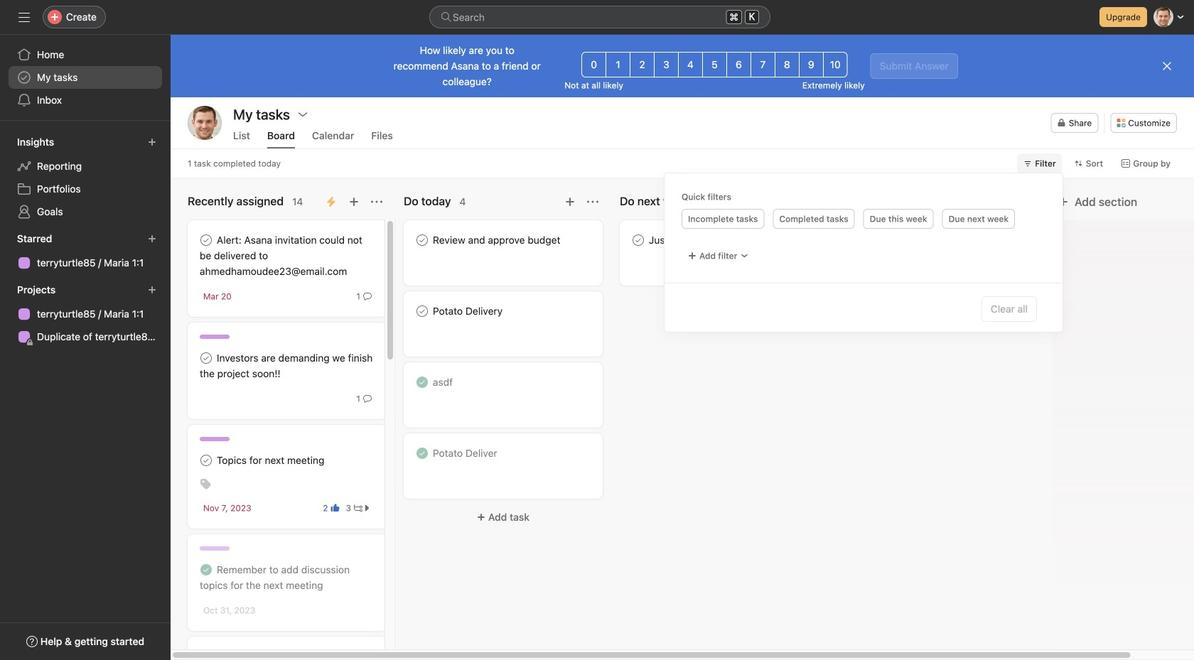 Task type: locate. For each thing, give the bounding box(es) containing it.
Mark complete checkbox
[[198, 232, 215, 249], [414, 232, 431, 249], [630, 232, 647, 249], [198, 649, 215, 661]]

Completed checkbox
[[414, 374, 431, 391], [198, 562, 215, 579]]

more section actions image right add task icon
[[587, 196, 599, 208]]

1 horizontal spatial completed checkbox
[[414, 374, 431, 391]]

0 vertical spatial mark complete checkbox
[[414, 303, 431, 320]]

show options image
[[297, 109, 309, 120]]

mark complete image
[[198, 232, 215, 249], [630, 232, 647, 249], [198, 350, 215, 367]]

mark complete image
[[414, 232, 431, 249], [414, 303, 431, 320], [198, 452, 215, 469], [198, 649, 215, 661]]

Search tasks, projects, and more text field
[[430, 6, 771, 28]]

starred element
[[0, 226, 171, 277]]

0 vertical spatial completed image
[[414, 374, 431, 391]]

0 horizontal spatial add task image
[[348, 196, 360, 208]]

Mark complete checkbox
[[414, 303, 431, 320], [198, 350, 215, 367], [198, 452, 215, 469]]

add task image
[[565, 196, 576, 208]]

2 completed image from the top
[[414, 445, 431, 462]]

global element
[[0, 35, 171, 120]]

1 vertical spatial completed checkbox
[[198, 562, 215, 579]]

0 vertical spatial completed checkbox
[[414, 374, 431, 391]]

1 comment image
[[363, 292, 372, 301]]

new project or portfolio image
[[148, 286, 156, 294]]

more section actions image right rules for recently assigned image
[[371, 196, 383, 208]]

completed image
[[198, 562, 215, 579]]

1 vertical spatial completed image
[[414, 445, 431, 462]]

option group
[[582, 52, 848, 78]]

dismiss image
[[1162, 60, 1173, 72]]

insights element
[[0, 129, 171, 226]]

add task image
[[348, 196, 360, 208], [997, 196, 1008, 208]]

more section actions image
[[371, 196, 383, 208], [587, 196, 599, 208]]

0 horizontal spatial more section actions image
[[371, 196, 383, 208]]

1 comment image
[[363, 395, 372, 403]]

2 more section actions image from the left
[[587, 196, 599, 208]]

None radio
[[606, 52, 631, 78], [630, 52, 655, 78], [678, 52, 703, 78], [703, 52, 727, 78], [727, 52, 752, 78], [775, 52, 800, 78], [799, 52, 824, 78], [823, 52, 848, 78], [606, 52, 631, 78], [630, 52, 655, 78], [678, 52, 703, 78], [703, 52, 727, 78], [727, 52, 752, 78], [775, 52, 800, 78], [799, 52, 824, 78], [823, 52, 848, 78]]

None field
[[430, 6, 771, 28]]

1 completed image from the top
[[414, 374, 431, 391]]

1 horizontal spatial add task image
[[997, 196, 1008, 208]]

completed image
[[414, 374, 431, 391], [414, 445, 431, 462]]

add items to starred image
[[148, 235, 156, 243]]

projects element
[[0, 277, 171, 351]]

2 vertical spatial mark complete checkbox
[[198, 452, 215, 469]]

None radio
[[582, 52, 607, 78], [654, 52, 679, 78], [751, 52, 776, 78], [582, 52, 607, 78], [654, 52, 679, 78], [751, 52, 776, 78]]

1 horizontal spatial more section actions image
[[587, 196, 599, 208]]

Completed checkbox
[[414, 445, 431, 462]]



Task type: vqa. For each thing, say whether or not it's contained in the screenshot.
Projects element
yes



Task type: describe. For each thing, give the bounding box(es) containing it.
2 likes. you liked this task image
[[331, 504, 340, 513]]

hide sidebar image
[[18, 11, 30, 23]]

rules for recently assigned image
[[326, 196, 337, 208]]

1 vertical spatial mark complete checkbox
[[198, 350, 215, 367]]

0 horizontal spatial completed checkbox
[[198, 562, 215, 579]]

completed image for completed option
[[414, 445, 431, 462]]

new insights image
[[148, 138, 156, 147]]

1 add task image from the left
[[348, 196, 360, 208]]

1 more section actions image from the left
[[371, 196, 383, 208]]

completed image for top completed checkbox
[[414, 374, 431, 391]]

2 add task image from the left
[[997, 196, 1008, 208]]

view profile settings image
[[188, 106, 222, 140]]



